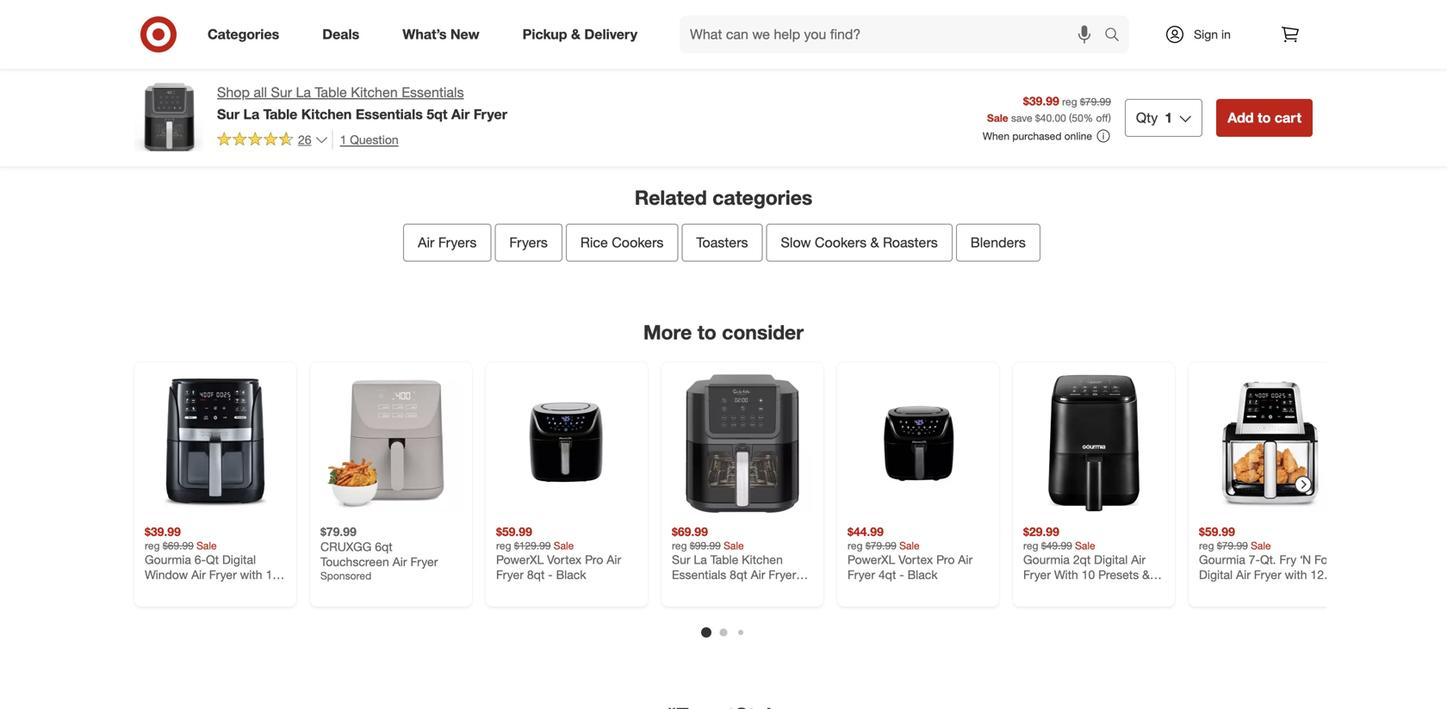 Task type: locate. For each thing, give the bounding box(es) containing it.
pro inside $44.99 reg $79.99 sale powerxl vortex pro air fryer 4qt - black
[[936, 552, 955, 567]]

1 powerxl from the left
[[496, 552, 544, 567]]

essentials up question
[[356, 106, 423, 123]]

air inside shop all sur la table kitchen essentials sur la table kitchen essentials 5qt air fryer
[[451, 106, 470, 123]]

What can we help you find? suggestions appear below search field
[[680, 16, 1109, 53]]

0 vertical spatial &
[[571, 26, 581, 43]]

$79.99 inside $44.99 reg $79.99 sale powerxl vortex pro air fryer 4qt - black
[[866, 540, 897, 552]]

black for 8qt
[[556, 567, 586, 583]]

$44.99
[[848, 524, 884, 540]]

8qt inside $59.99 reg $129.99 sale powerxl vortex pro air fryer 8qt - black
[[527, 567, 545, 583]]

0 horizontal spatial cookers
[[612, 234, 664, 251]]

- right 4qt
[[899, 567, 904, 583]]

1 horizontal spatial sur
[[271, 84, 292, 101]]

la inside the $69.99 reg $99.99 sale sur la table kitchen essentials 8qt air fryer black
[[694, 552, 707, 567]]

kitchen right $99.99
[[742, 552, 783, 567]]

8qt inside the $69.99 reg $99.99 sale sur la table kitchen essentials 8qt air fryer black
[[730, 567, 747, 583]]

26 link
[[217, 130, 329, 151]]

1 horizontal spatial $39.99
[[1023, 93, 1059, 108]]

1 right 'qty'
[[1165, 109, 1172, 126]]

reg inside $29.99 reg $49.99 sale gourmia 2qt digital air fryer with 10 presets & guided cooking
[[1023, 540, 1038, 552]]

cookers right slow at the right top of the page
[[815, 234, 867, 251]]

off
[[1096, 111, 1108, 124]]

slow
[[781, 234, 811, 251]]

cart inside button
[[857, 68, 884, 85]]

0 horizontal spatial pro
[[585, 552, 603, 567]]

0 horizontal spatial fryers
[[438, 234, 477, 251]]

1 horizontal spatial pro
[[936, 552, 955, 567]]

reg inside $44.99 reg $79.99 sale powerxl vortex pro air fryer 4qt - black
[[848, 540, 863, 552]]

1
[[1165, 109, 1172, 126], [340, 132, 347, 147]]

1 vertical spatial table
[[263, 106, 297, 123]]

black
[[556, 567, 586, 583], [908, 567, 938, 583], [672, 583, 702, 598]]

reg inside $39.99 reg $79.99 sale save $ 40.00 ( 50 % off )
[[1062, 95, 1077, 108]]

2 horizontal spatial table
[[710, 552, 738, 567]]

$79.99 for $39.99
[[1080, 95, 1111, 108]]

reg inside the $59.99 reg $79.99 sale
[[1199, 540, 1214, 552]]

sur
[[271, 84, 292, 101], [217, 106, 240, 123], [672, 552, 690, 567]]

all
[[810, 68, 825, 85], [254, 84, 267, 101]]

reg inside the $69.99 reg $99.99 sale sur la table kitchen essentials 8qt air fryer black
[[672, 540, 687, 552]]

0 horizontal spatial to
[[697, 320, 716, 345]]

blenders
[[971, 234, 1026, 251]]

8qt
[[527, 567, 545, 583], [730, 567, 747, 583]]

fryers left rice
[[509, 234, 548, 251]]

10
[[1082, 567, 1095, 583]]

0 horizontal spatial all
[[254, 84, 267, 101]]

- down $129.99
[[548, 567, 553, 583]]

2 vertical spatial sur
[[672, 552, 690, 567]]

$49.99
[[1041, 540, 1072, 552]]

reg for $69.99 reg $99.99 sale sur la table kitchen essentials 8qt air fryer black
[[672, 540, 687, 552]]

sale for $29.99 reg $49.99 sale gourmia 2qt digital air fryer with 10 presets & guided cooking
[[1075, 540, 1095, 552]]

1 horizontal spatial fryers
[[509, 234, 548, 251]]

1 horizontal spatial $59.99
[[1199, 524, 1235, 540]]

to inside button
[[1258, 109, 1271, 126]]

1 cookers from the left
[[612, 234, 664, 251]]

sale inside $39.99 reg $79.99 sale save $ 40.00 ( 50 % off )
[[987, 111, 1008, 124]]

more to consider
[[643, 320, 804, 345]]

1 horizontal spatial add
[[1228, 109, 1254, 126]]

$59.99 for $59.99 reg $79.99 sale
[[1199, 524, 1235, 540]]

cookers right rice
[[612, 234, 664, 251]]

gourmia 2qt digital air fryer with 10 presets & guided cooking image
[[1023, 373, 1165, 514]]

0 horizontal spatial 8qt
[[527, 567, 545, 583]]

to
[[840, 68, 853, 85], [1258, 109, 1271, 126], [697, 320, 716, 345]]

powerxl inside $44.99 reg $79.99 sale powerxl vortex pro air fryer 4qt - black
[[848, 552, 895, 567]]

fryer inside $59.99 reg $129.99 sale powerxl vortex pro air fryer 8qt - black
[[496, 567, 524, 583]]

2 pro from the left
[[936, 552, 955, 567]]

cookers
[[612, 234, 664, 251], [815, 234, 867, 251]]

8qt for air
[[730, 567, 747, 583]]

black inside $44.99 reg $79.99 sale powerxl vortex pro air fryer 4qt - black
[[908, 567, 938, 583]]

0 vertical spatial kitchen
[[351, 84, 398, 101]]

$39.99 reg $79.99 sale save $ 40.00 ( 50 % off )
[[987, 93, 1111, 124]]

reg for $44.99 reg $79.99 sale powerxl vortex pro air fryer 4qt - black
[[848, 540, 863, 552]]

$59.99 reg $79.99 sale
[[1199, 524, 1271, 552]]

all for add
[[810, 68, 825, 85]]

2 vortex from the left
[[899, 552, 933, 567]]

add inside button
[[1228, 109, 1254, 126]]

1 horizontal spatial all
[[810, 68, 825, 85]]

1 horizontal spatial cookers
[[815, 234, 867, 251]]

sale inside the $59.99 reg $79.99 sale
[[1251, 540, 1271, 552]]

1 horizontal spatial cart
[[1275, 109, 1302, 126]]

air inside $79.99 cruxgg 6qt touchscreen air fryer sponsored
[[393, 555, 407, 570]]

sale inside $59.99 reg $129.99 sale powerxl vortex pro air fryer 8qt - black
[[554, 540, 574, 552]]

1 horizontal spatial $69.99
[[672, 524, 708, 540]]

fryer inside $29.99 reg $49.99 sale gourmia 2qt digital air fryer with 10 presets & guided cooking
[[1023, 567, 1051, 583]]

0 horizontal spatial la
[[243, 106, 259, 123]]

presets
[[1098, 567, 1139, 583]]

powerxl
[[496, 552, 544, 567], [848, 552, 895, 567]]

qty
[[1136, 109, 1158, 126]]

1 vertical spatial cart
[[1275, 109, 1302, 126]]

1 horizontal spatial to
[[840, 68, 853, 85]]

pro
[[585, 552, 603, 567], [936, 552, 955, 567]]

(4
[[685, 67, 699, 87]]

2 horizontal spatial sur
[[672, 552, 690, 567]]

1 horizontal spatial table
[[315, 84, 347, 101]]

fryer inside shop all sur la table kitchen essentials sur la table kitchen essentials 5qt air fryer
[[474, 106, 507, 123]]

$79.99 inside $39.99 reg $79.99 sale save $ 40.00 ( 50 % off )
[[1080, 95, 1111, 108]]

2 fryers from the left
[[509, 234, 548, 251]]

pro right 4qt
[[936, 552, 955, 567]]

$44.99 reg $79.99 sale powerxl vortex pro air fryer 4qt - black
[[848, 524, 973, 583]]

$29.99 reg $49.99 sale gourmia 2qt digital air fryer with 10 presets & guided cooking
[[1023, 524, 1150, 598]]

digital
[[1094, 552, 1128, 567]]

& left roasters
[[870, 234, 879, 251]]

all inside button
[[810, 68, 825, 85]]

reg inside $39.99 reg $69.99 sale
[[145, 540, 160, 552]]

2 vertical spatial table
[[710, 552, 738, 567]]

categories
[[713, 185, 812, 210]]

0 vertical spatial 1
[[1165, 109, 1172, 126]]

- inside $59.99 reg $129.99 sale powerxl vortex pro air fryer 8qt - black
[[548, 567, 553, 583]]

gourmia 7-qt. fry 'n fold digital air fryer with 12 presets & guided cooking black image
[[1199, 373, 1340, 514]]

1 vertical spatial add
[[1228, 109, 1254, 126]]

1 vortex from the left
[[547, 552, 582, 567]]

essentials inside the $69.99 reg $99.99 sale sur la table kitchen essentials 8qt air fryer black
[[672, 567, 726, 583]]

1 horizontal spatial &
[[870, 234, 879, 251]]

1 vertical spatial 1
[[340, 132, 347, 147]]

reg inside $59.99 reg $129.99 sale powerxl vortex pro air fryer 8qt - black
[[496, 540, 511, 552]]

in
[[1221, 27, 1231, 42]]

2 horizontal spatial to
[[1258, 109, 1271, 126]]

1 vertical spatial sur
[[217, 106, 240, 123]]

subtotal: $104.96 (4 items)
[[552, 67, 748, 87]]

kitchen up 26
[[301, 106, 352, 123]]

2 horizontal spatial &
[[1142, 567, 1150, 583]]

2 vertical spatial &
[[1142, 567, 1150, 583]]

gourmia 6-qt digital window air fryer with 12 presets & guided cooking black image
[[145, 373, 286, 514]]

add left 4
[[780, 68, 806, 85]]

deals link
[[308, 16, 381, 53]]

0 horizontal spatial vortex
[[547, 552, 582, 567]]

delivery
[[584, 26, 637, 43]]

pickup
[[523, 26, 567, 43]]

$79.99 inside the $59.99 reg $79.99 sale
[[1217, 540, 1248, 552]]

black inside $59.99 reg $129.99 sale powerxl vortex pro air fryer 8qt - black
[[556, 567, 586, 583]]

$39.99 inside $39.99 reg $79.99 sale save $ 40.00 ( 50 % off )
[[1023, 93, 1059, 108]]

1 horizontal spatial 1
[[1165, 109, 1172, 126]]

2 horizontal spatial black
[[908, 567, 938, 583]]

table
[[315, 84, 347, 101], [263, 106, 297, 123], [710, 552, 738, 567]]

pro right $129.99
[[585, 552, 603, 567]]

powerxl inside $59.99 reg $129.99 sale powerxl vortex pro air fryer 8qt - black
[[496, 552, 544, 567]]

1 fryers from the left
[[438, 234, 477, 251]]

1 vertical spatial to
[[1258, 109, 1271, 126]]

0 horizontal spatial $69.99
[[163, 540, 194, 552]]

blenders link
[[956, 224, 1040, 262]]

$79.99
[[1080, 95, 1111, 108], [320, 524, 357, 540], [866, 540, 897, 552], [1217, 540, 1248, 552]]

cruxgg 6qt touchscreen air fryer image
[[320, 373, 462, 514]]

0 vertical spatial sur
[[271, 84, 292, 101]]

add down in
[[1228, 109, 1254, 126]]

& right pickup
[[571, 26, 581, 43]]

add to cart button
[[1216, 99, 1313, 137]]

fryers link
[[495, 224, 562, 262]]

powerxl vortex pro air fryer 8qt - black image
[[496, 373, 637, 514]]

2 vertical spatial kitchen
[[742, 552, 783, 567]]

air
[[451, 106, 470, 123], [418, 234, 434, 251], [607, 552, 621, 567], [958, 552, 973, 567], [1131, 552, 1146, 567], [393, 555, 407, 570], [751, 567, 765, 583]]

0 vertical spatial add
[[780, 68, 806, 85]]

-
[[548, 567, 553, 583], [899, 567, 904, 583]]

$29.99
[[1023, 524, 1059, 540]]

deals
[[322, 26, 359, 43]]

when
[[983, 130, 1010, 142]]

vortex inside $44.99 reg $79.99 sale powerxl vortex pro air fryer 4qt - black
[[899, 552, 933, 567]]

fryers left fryers link
[[438, 234, 477, 251]]

0 horizontal spatial &
[[571, 26, 581, 43]]

sale inside $29.99 reg $49.99 sale gourmia 2qt digital air fryer with 10 presets & guided cooking
[[1075, 540, 1095, 552]]

$59.99 inside $59.99 reg $129.99 sale powerxl vortex pro air fryer 8qt - black
[[496, 524, 532, 540]]

consider
[[722, 320, 804, 345]]

0 horizontal spatial $59.99
[[496, 524, 532, 540]]

cookers for slow
[[815, 234, 867, 251]]

1 horizontal spatial black
[[672, 583, 702, 598]]

2 vertical spatial essentials
[[672, 567, 726, 583]]

air inside $29.99 reg $49.99 sale gourmia 2qt digital air fryer with 10 presets & guided cooking
[[1131, 552, 1146, 567]]

&
[[571, 26, 581, 43], [870, 234, 879, 251], [1142, 567, 1150, 583]]

0 horizontal spatial add
[[780, 68, 806, 85]]

1 $59.99 from the left
[[496, 524, 532, 540]]

2 horizontal spatial la
[[694, 552, 707, 567]]

$39.99 for $39.99 reg $69.99 sale
[[145, 524, 181, 540]]

related categories
[[635, 185, 812, 210]]

air inside $59.99 reg $129.99 sale powerxl vortex pro air fryer 8qt - black
[[607, 552, 621, 567]]

sale inside $39.99 reg $69.99 sale
[[197, 540, 217, 552]]

1 left question
[[340, 132, 347, 147]]

image of sur la table kitchen essentials 5qt air fryer image
[[134, 83, 203, 152]]

fryer inside the $69.99 reg $99.99 sale sur la table kitchen essentials 8qt air fryer black
[[769, 567, 796, 583]]

1 vertical spatial $39.99
[[145, 524, 181, 540]]

1 horizontal spatial -
[[899, 567, 904, 583]]

0 horizontal spatial $39.99
[[145, 524, 181, 540]]

2 vertical spatial to
[[697, 320, 716, 345]]

0 vertical spatial $39.99
[[1023, 93, 1059, 108]]

0 horizontal spatial black
[[556, 567, 586, 583]]

kitchen up question
[[351, 84, 398, 101]]

1 horizontal spatial powerxl
[[848, 552, 895, 567]]

0 vertical spatial cart
[[857, 68, 884, 85]]

add inside button
[[780, 68, 806, 85]]

pro inside $59.99 reg $129.99 sale powerxl vortex pro air fryer 8qt - black
[[585, 552, 603, 567]]

all inside shop all sur la table kitchen essentials sur la table kitchen essentials 5qt air fryer
[[254, 84, 267, 101]]

2 $59.99 from the left
[[1199, 524, 1235, 540]]

add
[[780, 68, 806, 85], [1228, 109, 1254, 126]]

6qt
[[375, 540, 393, 555]]

all left 4
[[810, 68, 825, 85]]

vortex inside $59.99 reg $129.99 sale powerxl vortex pro air fryer 8qt - black
[[547, 552, 582, 567]]

powerxl for 4qt
[[848, 552, 895, 567]]

1 8qt from the left
[[527, 567, 545, 583]]

$79.99 for $59.99
[[1217, 540, 1248, 552]]

sale
[[987, 111, 1008, 124], [197, 540, 217, 552], [554, 540, 574, 552], [724, 540, 744, 552], [899, 540, 920, 552], [1075, 540, 1095, 552], [1251, 540, 1271, 552]]

sale inside $44.99 reg $79.99 sale powerxl vortex pro air fryer 4qt - black
[[899, 540, 920, 552]]

sur la table kitchen essentials 8qt air fryer black image
[[672, 373, 813, 514]]

all right shop
[[254, 84, 267, 101]]

$59.99 inside the $59.99 reg $79.99 sale
[[1199, 524, 1235, 540]]

question
[[350, 132, 399, 147]]

0 vertical spatial to
[[840, 68, 853, 85]]

- inside $44.99 reg $79.99 sale powerxl vortex pro air fryer 4qt - black
[[899, 567, 904, 583]]

0 horizontal spatial -
[[548, 567, 553, 583]]

$39.99
[[1023, 93, 1059, 108], [145, 524, 181, 540]]

1 - from the left
[[548, 567, 553, 583]]

0 vertical spatial table
[[315, 84, 347, 101]]

0 horizontal spatial cart
[[857, 68, 884, 85]]

$39.99 inside $39.99 reg $69.99 sale
[[145, 524, 181, 540]]

& inside $29.99 reg $49.99 sale gourmia 2qt digital air fryer with 10 presets & guided cooking
[[1142, 567, 1150, 583]]

kitchen
[[351, 84, 398, 101], [301, 106, 352, 123], [742, 552, 783, 567]]

cooking
[[1066, 583, 1111, 598]]

$59.99
[[496, 524, 532, 540], [1199, 524, 1235, 540]]

what's new
[[402, 26, 479, 43]]

1 horizontal spatial vortex
[[899, 552, 933, 567]]

2 8qt from the left
[[730, 567, 747, 583]]

0 horizontal spatial powerxl
[[496, 552, 544, 567]]

$69.99
[[672, 524, 708, 540], [163, 540, 194, 552]]

2 cookers from the left
[[815, 234, 867, 251]]

2 vertical spatial la
[[694, 552, 707, 567]]

cruxgg
[[320, 540, 372, 555]]

1 pro from the left
[[585, 552, 603, 567]]

pro for powerxl vortex pro air fryer 4qt - black
[[936, 552, 955, 567]]

$59.99 reg $129.99 sale powerxl vortex pro air fryer 8qt - black
[[496, 524, 621, 583]]

1 horizontal spatial 8qt
[[730, 567, 747, 583]]

& right presets
[[1142, 567, 1150, 583]]

essentials up 5qt
[[402, 84, 464, 101]]

& inside "link"
[[571, 26, 581, 43]]

essentials down $99.99
[[672, 567, 726, 583]]

2 powerxl from the left
[[848, 552, 895, 567]]

reg
[[1062, 95, 1077, 108], [145, 540, 160, 552], [496, 540, 511, 552], [672, 540, 687, 552], [848, 540, 863, 552], [1023, 540, 1038, 552], [1199, 540, 1214, 552]]

sale inside the $69.99 reg $99.99 sale sur la table kitchen essentials 8qt air fryer black
[[724, 540, 744, 552]]

2 - from the left
[[899, 567, 904, 583]]

0 vertical spatial la
[[296, 84, 311, 101]]



Task type: vqa. For each thing, say whether or not it's contained in the screenshot.


Task type: describe. For each thing, give the bounding box(es) containing it.
rice cookers
[[580, 234, 664, 251]]

slow cookers & roasters link
[[766, 224, 952, 262]]

air fryers link
[[403, 224, 491, 262]]

add for add all 4 to cart
[[780, 68, 806, 85]]

$79.99 cruxgg 6qt touchscreen air fryer sponsored
[[320, 524, 438, 583]]

categories
[[208, 26, 279, 43]]

$
[[1035, 111, 1040, 124]]

$104.96
[[623, 67, 681, 87]]

powerxl vortex pro air fryer 4qt - black image
[[848, 373, 989, 514]]

8qt for -
[[527, 567, 545, 583]]

add for add to cart
[[1228, 109, 1254, 126]]

$129.99
[[514, 540, 551, 552]]

$69.99 reg $99.99 sale sur la table kitchen essentials 8qt air fryer black
[[672, 524, 796, 598]]

search
[[1097, 28, 1138, 44]]

sale for $59.99 reg $129.99 sale powerxl vortex pro air fryer 8qt - black
[[554, 540, 574, 552]]

sign in
[[1194, 27, 1231, 42]]

add all 4 to cart button
[[768, 58, 895, 96]]

search button
[[1097, 16, 1138, 57]]

sponsored
[[320, 570, 371, 583]]

fryers inside fryers link
[[509, 234, 548, 251]]

vortex for 4qt
[[899, 552, 933, 567]]

fryer inside $44.99 reg $79.99 sale powerxl vortex pro air fryer 4qt - black
[[848, 567, 875, 583]]

sale for $39.99 reg $69.99 sale
[[197, 540, 217, 552]]

categories link
[[193, 16, 301, 53]]

touchscreen
[[320, 555, 389, 570]]

save
[[1011, 111, 1032, 124]]

0 horizontal spatial table
[[263, 106, 297, 123]]

all for shop
[[254, 84, 267, 101]]

gourmia
[[1023, 552, 1070, 567]]

to for more to consider
[[697, 320, 716, 345]]

toasters link
[[682, 224, 763, 262]]

more
[[643, 320, 692, 345]]

sale for $39.99 reg $79.99 sale save $ 40.00 ( 50 % off )
[[987, 111, 1008, 124]]

reg for $59.99 reg $79.99 sale
[[1199, 540, 1214, 552]]

$59.99 for $59.99 reg $129.99 sale powerxl vortex pro air fryer 8qt - black
[[496, 524, 532, 540]]

online
[[1064, 130, 1092, 142]]

1 vertical spatial essentials
[[356, 106, 423, 123]]

pro for powerxl vortex pro air fryer 8qt - black
[[585, 552, 603, 567]]

1 question link
[[332, 130, 399, 150]]

toasters
[[696, 234, 748, 251]]

fryers inside air fryers link
[[438, 234, 477, 251]]

0 vertical spatial essentials
[[402, 84, 464, 101]]

rice
[[580, 234, 608, 251]]

air inside the $69.99 reg $99.99 sale sur la table kitchen essentials 8qt air fryer black
[[751, 567, 765, 583]]

to inside button
[[840, 68, 853, 85]]

slow cookers & roasters
[[781, 234, 938, 251]]

to for add to cart
[[1258, 109, 1271, 126]]

- for 8qt
[[548, 567, 553, 583]]

1 vertical spatial &
[[870, 234, 879, 251]]

$99.99
[[690, 540, 721, 552]]

0 horizontal spatial 1
[[340, 132, 347, 147]]

sale for $44.99 reg $79.99 sale powerxl vortex pro air fryer 4qt - black
[[899, 540, 920, 552]]

air inside $44.99 reg $79.99 sale powerxl vortex pro air fryer 4qt - black
[[958, 552, 973, 567]]

kitchen inside the $69.99 reg $99.99 sale sur la table kitchen essentials 8qt air fryer black
[[742, 552, 783, 567]]

fryer inside $79.99 cruxgg 6qt touchscreen air fryer sponsored
[[410, 555, 438, 570]]

reg for $29.99 reg $49.99 sale gourmia 2qt digital air fryer with 10 presets & guided cooking
[[1023, 540, 1038, 552]]

when purchased online
[[983, 130, 1092, 142]]

guided
[[1023, 583, 1063, 598]]

with
[[1054, 567, 1078, 583]]

40.00
[[1040, 111, 1066, 124]]

reg for $39.99 reg $69.99 sale
[[145, 540, 160, 552]]

4
[[828, 68, 836, 85]]

26
[[298, 132, 311, 147]]

pickup & delivery link
[[508, 16, 659, 53]]

0 horizontal spatial sur
[[217, 106, 240, 123]]

new
[[450, 26, 479, 43]]

sale for $69.99 reg $99.99 sale sur la table kitchen essentials 8qt air fryer black
[[724, 540, 744, 552]]

vortex for 8qt
[[547, 552, 582, 567]]

what's
[[402, 26, 447, 43]]

$69.99 inside the $69.99 reg $99.99 sale sur la table kitchen essentials 8qt air fryer black
[[672, 524, 708, 540]]

subtotal:
[[552, 67, 618, 87]]

roasters
[[883, 234, 938, 251]]

reg for $59.99 reg $129.99 sale powerxl vortex pro air fryer 8qt - black
[[496, 540, 511, 552]]

2qt
[[1073, 552, 1091, 567]]

50
[[1072, 111, 1083, 124]]

5qt
[[427, 106, 448, 123]]

$79.99 for $44.99
[[866, 540, 897, 552]]

items)
[[703, 67, 748, 87]]

related
[[635, 185, 707, 210]]

1 vertical spatial la
[[243, 106, 259, 123]]

cart inside button
[[1275, 109, 1302, 126]]

black for 4qt
[[908, 567, 938, 583]]

$69.99 inside $39.99 reg $69.99 sale
[[163, 540, 194, 552]]

%
[[1083, 111, 1093, 124]]

shop
[[217, 84, 250, 101]]

air fryers
[[418, 234, 477, 251]]

add to cart
[[1228, 109, 1302, 126]]

pickup & delivery
[[523, 26, 637, 43]]

sur inside the $69.99 reg $99.99 sale sur la table kitchen essentials 8qt air fryer black
[[672, 552, 690, 567]]

$79.99 inside $79.99 cruxgg 6qt touchscreen air fryer sponsored
[[320, 524, 357, 540]]

rice cookers link
[[566, 224, 678, 262]]

1 horizontal spatial la
[[296, 84, 311, 101]]

black inside the $69.99 reg $99.99 sale sur la table kitchen essentials 8qt air fryer black
[[672, 583, 702, 598]]

$39.99 reg $69.99 sale
[[145, 524, 217, 552]]

)
[[1108, 111, 1111, 124]]

sign
[[1194, 27, 1218, 42]]

add all 4 to cart
[[780, 68, 884, 85]]

sign in link
[[1150, 16, 1258, 53]]

cookers for rice
[[612, 234, 664, 251]]

qty 1
[[1136, 109, 1172, 126]]

table inside the $69.99 reg $99.99 sale sur la table kitchen essentials 8qt air fryer black
[[710, 552, 738, 567]]

- for 4qt
[[899, 567, 904, 583]]

$39.99 for $39.99 reg $79.99 sale save $ 40.00 ( 50 % off )
[[1023, 93, 1059, 108]]

what's new link
[[388, 16, 501, 53]]

sale for $59.99 reg $79.99 sale
[[1251, 540, 1271, 552]]

(
[[1069, 111, 1072, 124]]

1 vertical spatial kitchen
[[301, 106, 352, 123]]

powerxl for 8qt
[[496, 552, 544, 567]]

reg for $39.99 reg $79.99 sale save $ 40.00 ( 50 % off )
[[1062, 95, 1077, 108]]

4qt
[[878, 567, 896, 583]]

purchased
[[1012, 130, 1062, 142]]

1 question
[[340, 132, 399, 147]]

shop all sur la table kitchen essentials sur la table kitchen essentials 5qt air fryer
[[217, 84, 507, 123]]



